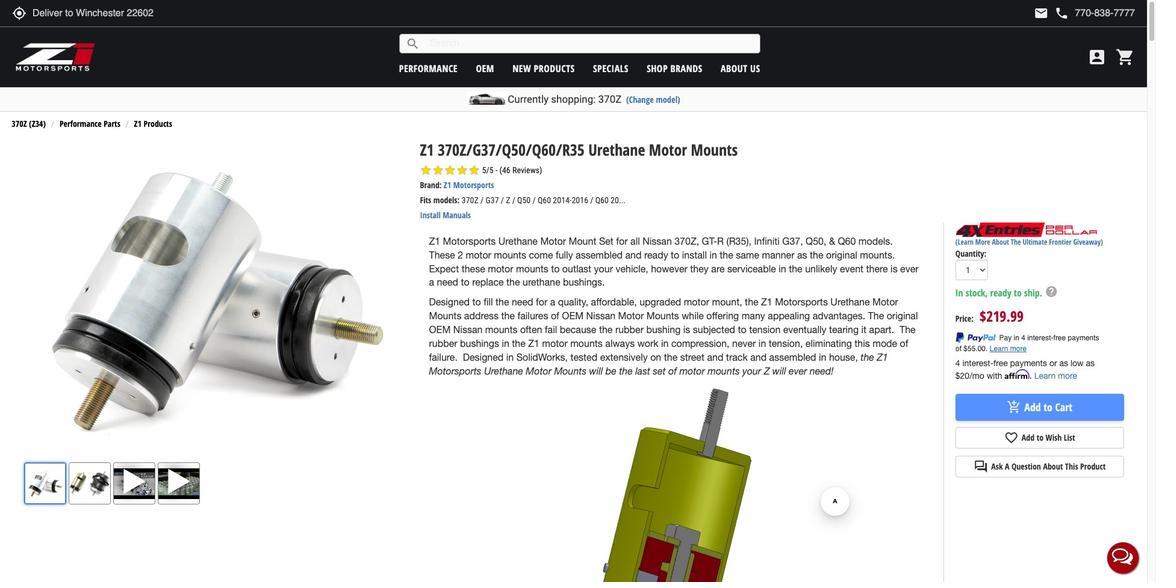 Task type: locate. For each thing, give the bounding box(es) containing it.
is right there
[[891, 264, 898, 274]]

1 horizontal spatial rubber
[[615, 325, 644, 335]]

0 horizontal spatial need
[[437, 277, 458, 288]]

the down 'r'
[[720, 250, 733, 261]]

q60 right & on the top right of the page
[[838, 236, 856, 247]]

2 horizontal spatial about
[[1043, 461, 1063, 473]]

add_shopping_cart
[[1007, 401, 1021, 415]]

urethane up come
[[498, 236, 538, 247]]

the down q50,
[[810, 250, 823, 261]]

motor down model)
[[649, 139, 687, 161]]

install manuals link
[[420, 210, 471, 221]]

original inside z1 motorsports urethane motor mount set for all nissan 370z, gt-r (r35), infiniti g37, q50, & q60 models. these 2 motor mounts come fully assembled and ready to install in the same manner as the original mounts. expect these motor mounts to outlast your vehicle, however they are serviceable in the unlikely event there is ever a need to replace the urethane bushings.
[[826, 250, 857, 261]]

outlast
[[562, 264, 591, 274]]

your
[[594, 264, 613, 274], [742, 366, 761, 377]]

2 vertical spatial about
[[1043, 461, 1063, 473]]

/ left q50
[[512, 196, 515, 205]]

rubber left "bushings"
[[429, 338, 457, 349]]

0 vertical spatial of
[[900, 338, 908, 349]]

2 vertical spatial urethane
[[484, 366, 523, 377]]

tension,
[[769, 338, 803, 349]]

payments
[[1010, 359, 1047, 368]]

unlikely
[[805, 264, 837, 274]]

motor up fully
[[540, 236, 566, 247]]

2016
[[572, 196, 588, 205]]

1 horizontal spatial will
[[772, 366, 786, 377]]

0 vertical spatial the
[[1011, 237, 1021, 248]]

3 star from the left
[[444, 165, 456, 177]]

1 horizontal spatial a
[[550, 297, 555, 308]]

z1 motorsports link
[[444, 180, 494, 191]]

to left cart
[[1044, 400, 1052, 415]]

0 vertical spatial assembled
[[576, 250, 623, 261]]

the down extensively
[[619, 366, 633, 377]]

designed down expect
[[429, 297, 470, 308]]

motorsports
[[453, 180, 494, 191], [443, 236, 496, 247], [429, 366, 481, 377]]

1 vertical spatial a
[[550, 297, 555, 308]]

assembled
[[576, 250, 623, 261], [769, 352, 816, 363]]

1 horizontal spatial is
[[891, 264, 898, 274]]

1 vertical spatial rubber
[[429, 338, 457, 349]]

oem link
[[476, 62, 494, 75]]

z1
[[134, 118, 142, 129], [420, 139, 434, 161], [444, 180, 451, 191], [429, 236, 440, 247], [761, 297, 772, 308], [528, 338, 539, 349], [877, 352, 888, 363]]

the right fill
[[496, 297, 509, 308]]

z1 down often
[[528, 338, 539, 349]]

2 horizontal spatial 370z
[[598, 93, 622, 105]]

ever right there
[[900, 264, 919, 274]]

0 horizontal spatial your
[[594, 264, 613, 274]]

370z
[[598, 93, 622, 105], [12, 118, 27, 129], [462, 196, 479, 205]]

of right mode
[[900, 338, 908, 349]]

as
[[797, 250, 807, 261], [1059, 359, 1068, 368], [1086, 359, 1095, 368]]

urethane down "bushings"
[[484, 366, 523, 377]]

1 vertical spatial add
[[1022, 432, 1035, 444]]

your inside z1 motorsports urethane motor mount set for all nissan 370z, gt-r (r35), infiniti g37, q50, & q60 models. these 2 motor mounts come fully assembled and ready to install in the same manner as the original mounts. expect these motor mounts to outlast your vehicle, however they are serviceable in the unlikely event there is ever a need to replace the urethane bushings.
[[594, 264, 613, 274]]

2 horizontal spatial q60
[[838, 236, 856, 247]]

always
[[605, 338, 635, 349]]

0 horizontal spatial ever
[[789, 366, 807, 377]]

or
[[1049, 359, 1057, 368]]

urethane up 20...
[[588, 139, 645, 161]]

1 horizontal spatial original
[[887, 311, 918, 322]]

1 horizontal spatial ever
[[900, 264, 919, 274]]

to inside favorite_border add to wish list
[[1037, 432, 1044, 444]]

question_answer ask a question about this product
[[974, 460, 1106, 475]]

0 horizontal spatial oem
[[429, 325, 451, 335]]

1 horizontal spatial the
[[1011, 237, 1021, 248]]

parts
[[104, 118, 120, 129]]

0 horizontal spatial a
[[429, 277, 434, 288]]

and down compression,
[[707, 352, 723, 363]]

price: $219.99
[[955, 306, 1024, 326]]

as right low
[[1086, 359, 1095, 368]]

0 horizontal spatial assembled
[[576, 250, 623, 261]]

motorsports inside the z1 motorsports urethane motor mounts will be the last set of motor mounts your z will ever need!
[[429, 366, 481, 377]]

add right add_shopping_cart
[[1024, 400, 1041, 415]]

2 vertical spatial nissan
[[453, 325, 483, 335]]

1 horizontal spatial z
[[764, 366, 770, 377]]

2 horizontal spatial nissan
[[643, 236, 672, 247]]

account_box link
[[1084, 48, 1110, 67]]

affordable,
[[591, 297, 637, 308]]

370z left (change
[[598, 93, 622, 105]]

to down 370z,
[[671, 250, 679, 261]]

1 horizontal spatial assembled
[[769, 352, 816, 363]]

0 vertical spatial need
[[437, 277, 458, 288]]

mounts up tested
[[570, 338, 603, 349]]

0 vertical spatial add
[[1024, 400, 1041, 415]]

0 vertical spatial 370z
[[598, 93, 622, 105]]

specials
[[593, 62, 629, 75]]

nissan inside z1 motorsports urethane motor mount set for all nissan 370z, gt-r (r35), infiniti g37, q50, & q60 models. these 2 motor mounts come fully assembled and ready to install in the same manner as the original mounts. expect these motor mounts to outlast your vehicle, however they are serviceable in the unlikely event there is ever a need to replace the urethane bushings.
[[643, 236, 672, 247]]

mounts.
[[860, 250, 895, 261]]

1 will from the left
[[589, 366, 603, 377]]

shop brands
[[647, 62, 702, 75]]

in down manner on the right top of the page
[[779, 264, 786, 274]]

1 vertical spatial oem
[[429, 325, 451, 335]]

0 vertical spatial z
[[506, 196, 510, 205]]

motorsports down "bushings"
[[429, 366, 481, 377]]

ultimate
[[1023, 237, 1047, 248]]

eventually
[[783, 325, 826, 335]]

1 vertical spatial for
[[536, 297, 547, 308]]

motor inside z1 motorsports urethane motor mount set for all nissan 370z, gt-r (r35), infiniti g37, q50, & q60 models. these 2 motor mounts come fully assembled and ready to install in the same manner as the original mounts. expect these motor mounts to outlast your vehicle, however they are serviceable in the unlikely event there is ever a need to replace the urethane bushings.
[[540, 236, 566, 247]]

ever
[[900, 264, 919, 274], [789, 366, 807, 377]]

as right or
[[1059, 359, 1068, 368]]

urethane inside z1 motorsports urethane motor mount set for all nissan 370z, gt-r (r35), infiniti g37, q50, & q60 models. these 2 motor mounts come fully assembled and ready to install in the same manner as the original mounts. expect these motor mounts to outlast your vehicle, however they are serviceable in the unlikely event there is ever a need to replace the urethane bushings.
[[498, 236, 538, 247]]

z1 up these
[[429, 236, 440, 247]]

learn
[[1034, 371, 1056, 381]]

1 vertical spatial assembled
[[769, 352, 816, 363]]

1 vertical spatial of
[[668, 366, 677, 377]]

ever inside the z1 motorsports urethane motor mounts will be the last set of motor mounts your z will ever need!
[[789, 366, 807, 377]]

0 vertical spatial rubber
[[615, 325, 644, 335]]

370z/g37/q50/q60/r35
[[438, 139, 584, 161]]

0 horizontal spatial z
[[506, 196, 510, 205]]

motor down fail
[[542, 338, 568, 349]]

your up bushings.
[[594, 264, 613, 274]]

1 vertical spatial need
[[512, 297, 533, 308]]

0 vertical spatial oem
[[476, 62, 494, 75]]

in down gt-
[[710, 250, 717, 261]]

add right favorite_border
[[1022, 432, 1035, 444]]

0 vertical spatial ever
[[900, 264, 919, 274]]

to left wish at the right of the page
[[1037, 432, 1044, 444]]

ever left need!
[[789, 366, 807, 377]]

to up never in the bottom right of the page
[[738, 325, 746, 335]]

the up many
[[745, 297, 758, 308]]

0 horizontal spatial about
[[721, 62, 748, 75]]

about us link
[[721, 62, 760, 75]]

assembled down tension, at the bottom right of page
[[769, 352, 816, 363]]

ready inside z1 motorsports urethane motor mount set for all nissan 370z, gt-r (r35), infiniti g37, q50, & q60 models. these 2 motor mounts come fully assembled and ready to install in the same manner as the original mounts. expect these motor mounts to outlast your vehicle, however they are serviceable in the unlikely event there is ever a need to replace the urethane bushings.
[[644, 250, 668, 261]]

tearing
[[829, 325, 859, 335]]

mounts left come
[[494, 250, 526, 261]]

/ right q50
[[533, 196, 536, 205]]

(learn more about the ultimate frontier giveaway) link
[[955, 237, 1103, 248]]

0 horizontal spatial 370z
[[12, 118, 27, 129]]

q60 left 2014-
[[538, 196, 551, 205]]

favorite_border add to wish list
[[1004, 431, 1075, 446]]

mounts inside the z1 motorsports urethane motor mounts will be the last set of motor mounts your z will ever need!
[[708, 366, 740, 377]]

about left this
[[1043, 461, 1063, 473]]

add for add to cart
[[1024, 400, 1041, 415]]

motorsports inside z1 motorsports urethane motor mount set for all nissan 370z, gt-r (r35), infiniti g37, q50, & q60 models. these 2 motor mounts come fully assembled and ready to install in the same manner as the original mounts. expect these motor mounts to outlast your vehicle, however they are serviceable in the unlikely event there is ever a need to replace the urethane bushings.
[[443, 236, 496, 247]]

motorsports down '5/5 -'
[[453, 180, 494, 191]]

nissan right all
[[643, 236, 672, 247]]

frontier
[[1049, 237, 1072, 248]]

q60 left 20...
[[595, 196, 609, 205]]

to inside add_shopping_cart add to cart
[[1044, 400, 1052, 415]]

/
[[481, 196, 484, 205], [501, 196, 504, 205], [512, 196, 515, 205], [533, 196, 536, 205], [590, 196, 593, 205]]

to left the ship.
[[1014, 287, 1022, 300]]

mail
[[1034, 6, 1048, 20]]

1 horizontal spatial of
[[900, 338, 908, 349]]

mounts
[[494, 250, 526, 261], [516, 264, 548, 274], [485, 325, 518, 335], [570, 338, 603, 349], [708, 366, 740, 377]]

designed down "bushings"
[[463, 352, 504, 363]]

mounts
[[691, 139, 738, 161], [429, 311, 461, 322], [646, 311, 679, 322], [554, 366, 587, 377]]

1 vertical spatial z
[[764, 366, 770, 377]]

1 vertical spatial your
[[742, 366, 761, 377]]

r
[[717, 236, 724, 247]]

mounts down track
[[708, 366, 740, 377]]

1 horizontal spatial your
[[742, 366, 761, 377]]

mounts down come
[[516, 264, 548, 274]]

the left ultimate
[[1011, 237, 1021, 248]]

4 interest-free payments or as low as $20 /mo with affirm . learn more
[[955, 359, 1095, 381]]

z1 up models:
[[444, 180, 451, 191]]

your inside the z1 motorsports urethane motor mounts will be the last set of motor mounts your z will ever need!
[[742, 366, 761, 377]]

add inside favorite_border add to wish list
[[1022, 432, 1035, 444]]

1 / from the left
[[481, 196, 484, 205]]

a down expect
[[429, 277, 434, 288]]

0 horizontal spatial is
[[683, 325, 690, 335]]

0 vertical spatial ready
[[644, 250, 668, 261]]

about right 'more'
[[992, 237, 1009, 248]]

1 vertical spatial ready
[[990, 287, 1011, 300]]

the right it
[[900, 325, 916, 335]]

0 vertical spatial designed
[[429, 297, 470, 308]]

will left be
[[589, 366, 603, 377]]

2 / from the left
[[501, 196, 504, 205]]

new products
[[512, 62, 575, 75]]

1 vertical spatial original
[[887, 311, 918, 322]]

in
[[710, 250, 717, 261], [779, 264, 786, 274], [502, 338, 509, 349], [661, 338, 669, 349], [759, 338, 766, 349], [506, 352, 514, 363], [819, 352, 826, 363]]

1 horizontal spatial for
[[616, 236, 628, 247]]

2 will from the left
[[772, 366, 786, 377]]

nissan up "bushings"
[[453, 325, 483, 335]]

0 vertical spatial for
[[616, 236, 628, 247]]

nissan down the affordable,
[[586, 311, 615, 322]]

0 vertical spatial urethane
[[588, 139, 645, 161]]

shop brands link
[[647, 62, 702, 75]]

0 vertical spatial original
[[826, 250, 857, 261]]

z1 down mode
[[877, 352, 888, 363]]

motor down solidworks,
[[526, 366, 552, 377]]

/ left g37
[[481, 196, 484, 205]]

and down all
[[625, 250, 642, 261]]

mounts inside the z1 motorsports urethane motor mounts will be the last set of motor mounts your z will ever need!
[[554, 366, 587, 377]]

low
[[1071, 359, 1084, 368]]

a
[[1005, 461, 1009, 473]]

add
[[1024, 400, 1041, 415], [1022, 432, 1035, 444]]

0 vertical spatial is
[[891, 264, 898, 274]]

your down track
[[742, 366, 761, 377]]

in down the bushing
[[661, 338, 669, 349]]

0 vertical spatial nissan
[[643, 236, 672, 247]]

0 horizontal spatial q60
[[538, 196, 551, 205]]

is
[[891, 264, 898, 274], [683, 325, 690, 335]]

1 vertical spatial ever
[[789, 366, 807, 377]]

0 horizontal spatial and
[[625, 250, 642, 261]]

original inside the designed to fill the need for a quality, affordable, upgraded motor mount, the z1 motorsports urethane motor mounts address the failures of oem nissan motor mounts while offering many appealing advantages. the original oem nissan mounts often fail because the rubber bushing is subjected to tension eventually tearing it apart.  the rubber bushings in the z1 motor mounts always work in compression, never in tension, eliminating this mode of failure.  designed in solidworks, tested extensively on the street and track and assembled in house,
[[887, 311, 918, 322]]

0 horizontal spatial of
[[668, 366, 677, 377]]

0 vertical spatial motorsports
[[453, 180, 494, 191]]

price:
[[955, 313, 974, 325]]

1 horizontal spatial as
[[1059, 359, 1068, 368]]

urethane for motorsports
[[498, 236, 538, 247]]

urethane inside the z1 motorsports urethane motor mounts will be the last set of motor mounts your z will ever need!
[[484, 366, 523, 377]]

0 horizontal spatial for
[[536, 297, 547, 308]]

1 vertical spatial 370z
[[12, 118, 27, 129]]

3 / from the left
[[512, 196, 515, 205]]

urethane inside z1 370z/g37/q50/q60/r35 urethane motor mounts star star star star star 5/5 - (46 reviews) brand: z1 motorsports fits models: 370z / g37 / z / q50 / q60 2014-2016 / q60 20... install manuals
[[588, 139, 645, 161]]

motorsports up 2
[[443, 236, 496, 247]]

2 vertical spatial 370z
[[462, 196, 479, 205]]

to inside in stock, ready to ship. help
[[1014, 287, 1022, 300]]

and down never in the bottom right of the page
[[750, 352, 767, 363]]

/ right 2016
[[590, 196, 593, 205]]

will
[[589, 366, 603, 377], [772, 366, 786, 377]]

z1 inside the z1 motorsports urethane motor mounts will be the last set of motor mounts your z will ever need!
[[877, 352, 888, 363]]

1 vertical spatial urethane
[[498, 236, 538, 247]]

q60
[[538, 196, 551, 205], [595, 196, 609, 205], [838, 236, 856, 247]]

1 vertical spatial the
[[900, 325, 916, 335]]

need down expect
[[437, 277, 458, 288]]

0 horizontal spatial will
[[589, 366, 603, 377]]

1 vertical spatial about
[[992, 237, 1009, 248]]

370z down the z1 motorsports link on the top of the page
[[462, 196, 479, 205]]

1 star from the left
[[420, 165, 432, 177]]

in
[[955, 287, 963, 300]]

0 horizontal spatial original
[[826, 250, 857, 261]]

original up mode
[[887, 311, 918, 322]]

star
[[420, 165, 432, 177], [432, 165, 444, 177], [444, 165, 456, 177], [456, 165, 468, 177], [468, 165, 480, 177]]

mail link
[[1034, 6, 1048, 20]]

mode
[[873, 338, 897, 349]]

as down g37, on the top of the page
[[797, 250, 807, 261]]

a up the of oem
[[550, 297, 555, 308]]

need up failures
[[512, 297, 533, 308]]

performance link
[[399, 62, 458, 75]]

because
[[560, 325, 596, 335]]

is up compression,
[[683, 325, 690, 335]]

they
[[690, 264, 709, 274]]

z right g37
[[506, 196, 510, 205]]

0 vertical spatial your
[[594, 264, 613, 274]]

the
[[1011, 237, 1021, 248], [900, 325, 916, 335]]

4 star from the left
[[456, 165, 468, 177]]

about inside the question_answer ask a question about this product
[[1043, 461, 1063, 473]]

1 vertical spatial is
[[683, 325, 690, 335]]

the up always on the right bottom
[[599, 325, 613, 335]]

eliminating
[[805, 338, 852, 349]]

install
[[420, 210, 441, 221]]

the left failures
[[501, 311, 515, 322]]

of right set
[[668, 366, 677, 377]]

1 horizontal spatial oem
[[476, 62, 494, 75]]

be
[[606, 366, 616, 377]]

1 horizontal spatial about
[[992, 237, 1009, 248]]

more
[[1058, 371, 1077, 381]]

1 vertical spatial nissan
[[586, 311, 615, 322]]

370z (z34) link
[[12, 118, 46, 129]]

1 vertical spatial motorsports
[[443, 236, 496, 247]]

370z left (z34)
[[12, 118, 27, 129]]

z down tension, at the bottom right of page
[[764, 366, 770, 377]]

all
[[630, 236, 640, 247]]

z1 inside z1 motorsports urethane motor mount set for all nissan 370z, gt-r (r35), infiniti g37, q50, & q60 models. these 2 motor mounts come fully assembled and ready to install in the same manner as the original mounts. expect these motor mounts to outlast your vehicle, however they are serviceable in the unlikely event there is ever a need to replace the urethane bushings.
[[429, 236, 440, 247]]

2 vertical spatial motorsports
[[429, 366, 481, 377]]

performance parts link
[[60, 118, 120, 129]]

1 horizontal spatial 370z
[[462, 196, 479, 205]]

1 horizontal spatial need
[[512, 297, 533, 308]]

ready up $219.99
[[990, 287, 1011, 300]]

0 horizontal spatial as
[[797, 250, 807, 261]]

1 horizontal spatial ready
[[990, 287, 1011, 300]]

add inside add_shopping_cart add to cart
[[1024, 400, 1041, 415]]

original down & on the top right of the page
[[826, 250, 857, 261]]

oem
[[476, 62, 494, 75], [429, 325, 451, 335]]

on
[[650, 352, 661, 363]]

never
[[732, 338, 756, 349]]

5 star from the left
[[468, 165, 480, 177]]

motor down street
[[679, 366, 705, 377]]

0 vertical spatial a
[[429, 277, 434, 288]]

rubber up always on the right bottom
[[615, 325, 644, 335]]

nissan
[[643, 236, 672, 247], [586, 311, 615, 322], [453, 325, 483, 335]]

0 horizontal spatial the
[[900, 325, 916, 335]]

ready up "vehicle, however"
[[644, 250, 668, 261]]

for inside z1 motorsports urethane motor mount set for all nissan 370z, gt-r (r35), infiniti g37, q50, & q60 models. these 2 motor mounts come fully assembled and ready to install in the same manner as the original mounts. expect these motor mounts to outlast your vehicle, however they are serviceable in the unlikely event there is ever a need to replace the urethane bushings.
[[616, 236, 628, 247]]

will down tension, at the bottom right of page
[[772, 366, 786, 377]]

about left the us
[[721, 62, 748, 75]]

0 horizontal spatial ready
[[644, 250, 668, 261]]



Task type: vqa. For each thing, say whether or not it's contained in the screenshot.
bottom factory
no



Task type: describe. For each thing, give the bounding box(es) containing it.
motorsports inside z1 370z/g37/q50/q60/r35 urethane motor mounts star star star star star 5/5 - (46 reviews) brand: z1 motorsports fits models: 370z / g37 / z / q50 / q60 2014-2016 / q60 20... install manuals
[[453, 180, 494, 191]]

need!
[[810, 366, 834, 377]]

compression,
[[671, 338, 729, 349]]

us
[[750, 62, 760, 75]]

(change model) link
[[626, 94, 680, 105]]

the down often
[[512, 338, 526, 349]]

help
[[1045, 286, 1058, 299]]

motor inside the z1 motorsports urethane motor mounts will be the last set of motor mounts your z will ever need!
[[679, 366, 705, 377]]

performance parts
[[60, 118, 120, 129]]

z1 motorsports urethane motor mount set for all nissan 370z, gt-r (r35), infiniti g37, q50, & q60 models. these 2 motor mounts come fully assembled and ready to install in the same manner as the original mounts. expect these motor mounts to outlast your vehicle, however they are serviceable in the unlikely event there is ever a need to replace the urethane bushings.
[[429, 236, 919, 288]]

add for add to wish list
[[1022, 432, 1035, 444]]

motor up while offering
[[684, 297, 709, 308]]

performance
[[60, 118, 102, 129]]

quality,
[[558, 297, 588, 308]]

Search search field
[[420, 34, 760, 53]]

assembled inside z1 motorsports urethane motor mount set for all nissan 370z, gt-r (r35), infiniti g37, q50, & q60 models. these 2 motor mounts come fully assembled and ready to install in the same manner as the original mounts. expect these motor mounts to outlast your vehicle, however they are serviceable in the unlikely event there is ever a need to replace the urethane bushings.
[[576, 250, 623, 261]]

often
[[520, 325, 542, 335]]

2 star from the left
[[432, 165, 444, 177]]

$219.99
[[980, 306, 1024, 326]]

it
[[861, 325, 867, 335]]

of inside the z1 motorsports urethane motor mounts will be the last set of motor mounts your z will ever need!
[[668, 366, 677, 377]]

bushings
[[460, 338, 499, 349]]

list
[[1064, 432, 1075, 444]]

motor down the affordable,
[[618, 311, 644, 322]]

model)
[[656, 94, 680, 105]]

mounts inside z1 370z/g37/q50/q60/r35 urethane motor mounts star star star star star 5/5 - (46 reviews) brand: z1 motorsports fits models: 370z / g37 / z / q50 / q60 2014-2016 / q60 20... install manuals
[[691, 139, 738, 161]]

stock,
[[966, 287, 988, 300]]

same
[[736, 250, 759, 261]]

z1 up many
[[761, 297, 772, 308]]

mount,
[[712, 297, 742, 308]]

z1 motorsports logo image
[[15, 42, 96, 72]]

2 horizontal spatial as
[[1086, 359, 1095, 368]]

failures
[[517, 311, 548, 322]]

street
[[680, 352, 704, 363]]

the down manner on the right top of the page
[[789, 264, 802, 274]]

ready inside in stock, ready to ship. help
[[990, 287, 1011, 300]]

$20
[[955, 371, 969, 381]]

are
[[711, 264, 725, 274]]

a inside the designed to fill the need for a quality, affordable, upgraded motor mount, the z1 motorsports urethane motor mounts address the failures of oem nissan motor mounts while offering many appealing advantages. the original oem nissan mounts often fail because the rubber bushing is subjected to tension eventually tearing it apart.  the rubber bushings in the z1 motor mounts always work in compression, never in tension, eliminating this mode of failure.  designed in solidworks, tested extensively on the street and track and assembled in house,
[[550, 297, 555, 308]]

need inside the designed to fill the need for a quality, affordable, upgraded motor mount, the z1 motorsports urethane motor mounts address the failures of oem nissan motor mounts while offering many appealing advantages. the original oem nissan mounts often fail because the rubber bushing is subjected to tension eventually tearing it apart.  the rubber bushings in the z1 motor mounts always work in compression, never in tension, eliminating this mode of failure.  designed in solidworks, tested extensively on the street and track and assembled in house,
[[512, 297, 533, 308]]

house,
[[829, 352, 858, 363]]

ever inside z1 motorsports urethane motor mount set for all nissan 370z, gt-r (r35), infiniti g37, q50, & q60 models. these 2 motor mounts come fully assembled and ready to install in the same manner as the original mounts. expect these motor mounts to outlast your vehicle, however they are serviceable in the unlikely event there is ever a need to replace the urethane bushings.
[[900, 264, 919, 274]]

motor inside z1 370z/g37/q50/q60/r35 urethane motor mounts star star star star star 5/5 - (46 reviews) brand: z1 motorsports fits models: 370z / g37 / z / q50 / q60 2014-2016 / q60 20... install manuals
[[649, 139, 687, 161]]

infiniti
[[754, 236, 780, 247]]

set
[[653, 366, 666, 377]]

(change
[[626, 94, 654, 105]]

1 horizontal spatial q60
[[595, 196, 609, 205]]

last
[[635, 366, 650, 377]]

performance
[[399, 62, 458, 75]]

the right on
[[664, 352, 678, 363]]

&
[[829, 236, 835, 247]]

product
[[1080, 461, 1106, 473]]

z1 up brand:
[[420, 139, 434, 161]]

gt-
[[702, 236, 717, 247]]

as inside z1 motorsports urethane motor mount set for all nissan 370z, gt-r (r35), infiniti g37, q50, & q60 models. these 2 motor mounts come fully assembled and ready to install in the same manner as the original mounts. expect these motor mounts to outlast your vehicle, however they are serviceable in the unlikely event there is ever a need to replace the urethane bushings.
[[797, 250, 807, 261]]

free
[[994, 359, 1008, 368]]

0 horizontal spatial rubber
[[429, 338, 457, 349]]

mounts down address
[[485, 325, 518, 335]]

5/5 -
[[482, 166, 498, 175]]

mount
[[569, 236, 596, 247]]

fail
[[545, 325, 557, 335]]

affirm
[[1005, 370, 1030, 380]]

the down this at the bottom
[[861, 352, 874, 363]]

.
[[1030, 371, 1032, 381]]

this
[[1065, 461, 1078, 473]]

many
[[742, 311, 765, 322]]

0 horizontal spatial nissan
[[453, 325, 483, 335]]

2 horizontal spatial and
[[750, 352, 767, 363]]

specials link
[[593, 62, 629, 75]]

tested
[[570, 352, 597, 363]]

z1 products link
[[134, 118, 172, 129]]

expect
[[429, 264, 459, 274]]

upgraded
[[640, 297, 681, 308]]

urethane for 370z/g37/q50/q60/r35
[[588, 139, 645, 161]]

wish
[[1046, 432, 1062, 444]]

1 horizontal spatial nissan
[[586, 311, 615, 322]]

1 vertical spatial designed
[[463, 352, 504, 363]]

quantity:
[[955, 248, 986, 260]]

oem inside the designed to fill the need for a quality, affordable, upgraded motor mount, the z1 motorsports urethane motor mounts address the failures of oem nissan motor mounts while offering many appealing advantages. the original oem nissan mounts often fail because the rubber bushing is subjected to tension eventually tearing it apart.  the rubber bushings in the z1 motor mounts always work in compression, never in tension, eliminating this mode of failure.  designed in solidworks, tested extensively on the street and track and assembled in house,
[[429, 325, 451, 335]]

g37
[[486, 196, 499, 205]]

(z34)
[[29, 118, 46, 129]]

solidworks,
[[516, 352, 568, 363]]

in up need!
[[819, 352, 826, 363]]

to down fully
[[551, 264, 560, 274]]

/mo
[[969, 371, 984, 381]]

the right replace
[[506, 277, 520, 288]]

address
[[464, 311, 499, 322]]

z inside the z1 motorsports urethane motor mounts will be the last set of motor mounts your z will ever need!
[[764, 366, 770, 377]]

urethane
[[523, 277, 560, 288]]

z inside z1 370z/g37/q50/q60/r35 urethane motor mounts star star star star star 5/5 - (46 reviews) brand: z1 motorsports fits models: 370z / g37 / z / q50 / q60 2014-2016 / q60 20... install manuals
[[506, 196, 510, 205]]

subjected
[[693, 325, 735, 335]]

search
[[406, 36, 420, 51]]

in left solidworks,
[[506, 352, 514, 363]]

4
[[955, 359, 960, 368]]

370z,
[[674, 236, 699, 247]]

to left fill
[[472, 297, 481, 308]]

5 / from the left
[[590, 196, 593, 205]]

in down tension
[[759, 338, 766, 349]]

favorite_border
[[1004, 431, 1019, 446]]

extensively
[[600, 352, 648, 363]]

shopping_cart
[[1116, 48, 1135, 67]]

brand:
[[420, 180, 442, 191]]

account_box
[[1087, 48, 1107, 67]]

motor down there
[[872, 297, 898, 308]]

shop
[[647, 62, 668, 75]]

for inside the designed to fill the need for a quality, affordable, upgraded motor mount, the z1 motorsports urethane motor mounts address the failures of oem nissan motor mounts while offering many appealing advantages. the original oem nissan mounts often fail because the rubber bushing is subjected to tension eventually tearing it apart.  the rubber bushings in the z1 motor mounts always work in compression, never in tension, eliminating this mode of failure.  designed in solidworks, tested extensively on the street and track and assembled in house,
[[536, 297, 547, 308]]

there
[[866, 264, 888, 274]]

motor up replace
[[488, 264, 513, 274]]

z1 left products
[[134, 118, 142, 129]]

motor inside the z1 motorsports urethane motor mounts will be the last set of motor mounts your z will ever need!
[[526, 366, 552, 377]]

to down these
[[461, 277, 469, 288]]

the inside the designed to fill the need for a quality, affordable, upgraded motor mount, the z1 motorsports urethane motor mounts address the failures of oem nissan motor mounts while offering many appealing advantages. the original oem nissan mounts often fail because the rubber bushing is subjected to tension eventually tearing it apart.  the rubber bushings in the z1 motor mounts always work in compression, never in tension, eliminating this mode of failure.  designed in solidworks, tested extensively on the street and track and assembled in house,
[[900, 325, 916, 335]]

q60 inside z1 motorsports urethane motor mount set for all nissan 370z, gt-r (r35), infiniti g37, q50, & q60 models. these 2 motor mounts come fully assembled and ready to install in the same manner as the original mounts. expect these motor mounts to outlast your vehicle, however they are serviceable in the unlikely event there is ever a need to replace the urethane bushings.
[[838, 236, 856, 247]]

appealing
[[768, 311, 810, 322]]

currently
[[508, 93, 549, 105]]

q50
[[517, 196, 531, 205]]

and inside z1 motorsports urethane motor mount set for all nissan 370z, gt-r (r35), infiniti g37, q50, & q60 models. these 2 motor mounts come fully assembled and ready to install in the same manner as the original mounts. expect these motor mounts to outlast your vehicle, however they are serviceable in the unlikely event there is ever a need to replace the urethane bushings.
[[625, 250, 642, 261]]

this
[[855, 338, 870, 349]]

z1 products
[[134, 118, 172, 129]]

4 / from the left
[[533, 196, 536, 205]]

is inside the designed to fill the need for a quality, affordable, upgraded motor mount, the z1 motorsports urethane motor mounts address the failures of oem nissan motor mounts while offering many appealing advantages. the original oem nissan mounts often fail because the rubber bushing is subjected to tension eventually tearing it apart.  the rubber bushings in the z1 motor mounts always work in compression, never in tension, eliminating this mode of failure.  designed in solidworks, tested extensively on the street and track and assembled in house,
[[683, 325, 690, 335]]

motor up these
[[466, 250, 491, 261]]

assembled inside the designed to fill the need for a quality, affordable, upgraded motor mount, the z1 motorsports urethane motor mounts address the failures of oem nissan motor mounts while offering many appealing advantages. the original oem nissan mounts often fail because the rubber bushing is subjected to tension eventually tearing it apart.  the rubber bushings in the z1 motor mounts always work in compression, never in tension, eliminating this mode of failure.  designed in solidworks, tested extensively on the street and track and assembled in house,
[[769, 352, 816, 363]]

of inside the designed to fill the need for a quality, affordable, upgraded motor mount, the z1 motorsports urethane motor mounts address the failures of oem nissan motor mounts while offering many appealing advantages. the original oem nissan mounts often fail because the rubber bushing is subjected to tension eventually tearing it apart.  the rubber bushings in the z1 motor mounts always work in compression, never in tension, eliminating this mode of failure.  designed in solidworks, tested extensively on the street and track and assembled in house,
[[900, 338, 908, 349]]

track
[[726, 352, 748, 363]]

products
[[144, 118, 172, 129]]

(learn more about the ultimate frontier giveaway)
[[955, 237, 1103, 248]]

need inside z1 motorsports urethane motor mount set for all nissan 370z, gt-r (r35), infiniti g37, q50, & q60 models. these 2 motor mounts come fully assembled and ready to install in the same manner as the original mounts. expect these motor mounts to outlast your vehicle, however they are serviceable in the unlikely event there is ever a need to replace the urethane bushings.
[[437, 277, 458, 288]]

with
[[987, 371, 1002, 381]]

manuals
[[443, 210, 471, 221]]

bushing
[[646, 325, 681, 335]]

models.
[[859, 236, 893, 247]]

new
[[512, 62, 531, 75]]

a inside z1 motorsports urethane motor mount set for all nissan 370z, gt-r (r35), infiniti g37, q50, & q60 models. these 2 motor mounts come fully assembled and ready to install in the same manner as the original mounts. expect these motor mounts to outlast your vehicle, however they are serviceable in the unlikely event there is ever a need to replace the urethane bushings.
[[429, 277, 434, 288]]

is inside z1 motorsports urethane motor mount set for all nissan 370z, gt-r (r35), infiniti g37, q50, & q60 models. these 2 motor mounts come fully assembled and ready to install in the same manner as the original mounts. expect these motor mounts to outlast your vehicle, however they are serviceable in the unlikely event there is ever a need to replace the urethane bushings.
[[891, 264, 898, 274]]

370z (z34)
[[12, 118, 46, 129]]

1 horizontal spatial and
[[707, 352, 723, 363]]

cart
[[1055, 400, 1072, 415]]

while offering
[[682, 311, 739, 322]]

z1 370z/g37/q50/q60/r35 urethane motor mounts star star star star star 5/5 - (46 reviews) brand: z1 motorsports fits models: 370z / g37 / z / q50 / q60 2014-2016 / q60 20... install manuals
[[420, 139, 738, 221]]

0 vertical spatial about
[[721, 62, 748, 75]]

about us
[[721, 62, 760, 75]]

in stock, ready to ship. help
[[955, 286, 1058, 300]]

ask
[[991, 461, 1003, 473]]

install
[[682, 250, 707, 261]]

in right "bushings"
[[502, 338, 509, 349]]

370z inside z1 370z/g37/q50/q60/r35 urethane motor mounts star star star star star 5/5 - (46 reviews) brand: z1 motorsports fits models: 370z / g37 / z / q50 / q60 2014-2016 / q60 20... install manuals
[[462, 196, 479, 205]]

q50,
[[806, 236, 826, 247]]



